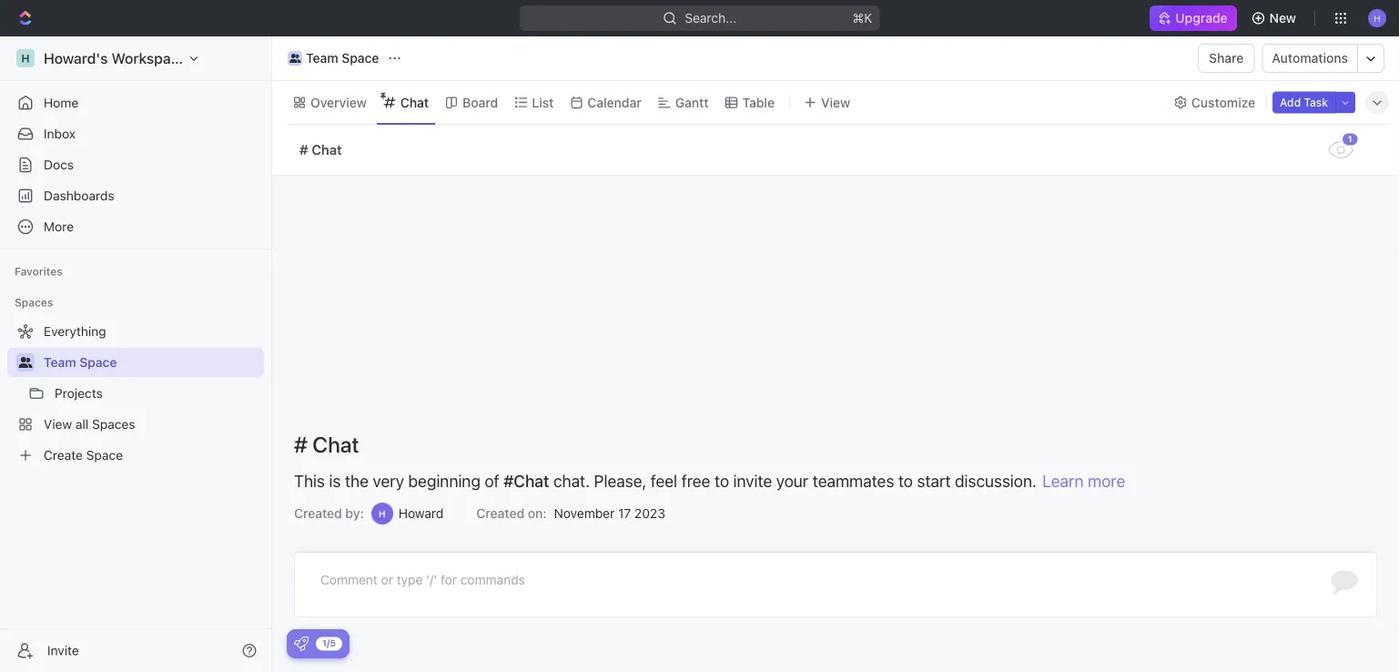 Task type: describe. For each thing, give the bounding box(es) containing it.
sidebar navigation
[[0, 36, 276, 672]]

1 horizontal spatial team space
[[306, 51, 379, 66]]

1 vertical spatial chat
[[312, 142, 342, 158]]

home
[[44, 95, 79, 110]]

h button
[[1363, 4, 1392, 33]]

share button
[[1198, 44, 1255, 73]]

2023
[[635, 506, 665, 521]]

1 to from the left
[[715, 471, 729, 490]]

feel
[[651, 471, 678, 490]]

1 vertical spatial space
[[79, 355, 117, 370]]

favorites
[[15, 265, 63, 278]]

by:
[[346, 506, 364, 521]]

howard's workspace
[[44, 50, 187, 67]]

howard
[[399, 506, 444, 521]]

spaces inside tree
[[92, 417, 135, 432]]

onboarding checklist button image
[[294, 636, 309, 651]]

17
[[618, 506, 631, 521]]

november
[[554, 506, 615, 521]]

on:
[[528, 506, 547, 521]]

inbox link
[[7, 119, 264, 148]]

beginning
[[408, 471, 481, 490]]

this is the very beginning of #chat chat. please, feel free to invite your teammates to start discussion. learn more
[[294, 471, 1126, 490]]

inbox
[[44, 126, 76, 141]]

1 vertical spatial # chat
[[294, 432, 359, 457]]

h inside dropdown button
[[1374, 13, 1381, 23]]

upgrade link
[[1150, 5, 1237, 31]]

view all spaces
[[44, 417, 135, 432]]

everything link
[[7, 317, 260, 346]]

automations button
[[1263, 45, 1358, 72]]

view for view
[[821, 95, 851, 110]]

team inside tree
[[44, 355, 76, 370]]

howard's workspace, , element
[[16, 49, 35, 67]]

chat link
[[397, 90, 429, 115]]

view button
[[798, 90, 857, 115]]

new
[[1270, 10, 1297, 25]]

0 vertical spatial spaces
[[15, 296, 53, 309]]

chat inside 'link'
[[400, 95, 429, 110]]

user group image inside tree
[[19, 357, 32, 368]]

1 button
[[1328, 132, 1360, 159]]

discussion.
[[955, 471, 1037, 490]]

team space inside tree
[[44, 355, 117, 370]]

onboarding checklist button element
[[294, 636, 309, 651]]

all
[[75, 417, 89, 432]]

1
[[1349, 134, 1353, 144]]

create space link
[[7, 441, 260, 470]]

⌘k
[[853, 10, 873, 25]]

projects link
[[55, 379, 260, 408]]

invite
[[47, 643, 79, 658]]

table
[[743, 95, 775, 110]]

invite
[[734, 471, 772, 490]]

customize button
[[1168, 90, 1261, 115]]

0 vertical spatial team
[[306, 51, 338, 66]]

very
[[373, 471, 404, 490]]

new button
[[1244, 4, 1308, 33]]

please,
[[594, 471, 647, 490]]

2 to from the left
[[899, 471, 913, 490]]

teammates
[[813, 471, 894, 490]]

created on: november 17 2023
[[477, 506, 665, 521]]

add task button
[[1273, 92, 1336, 113]]

table link
[[739, 90, 775, 115]]

more button
[[7, 212, 264, 241]]

home link
[[7, 88, 264, 117]]



Task type: locate. For each thing, give the bounding box(es) containing it.
created down this
[[294, 506, 342, 521]]

search...
[[685, 10, 737, 25]]

gantt
[[675, 95, 709, 110]]

1 horizontal spatial team
[[306, 51, 338, 66]]

1 horizontal spatial team space link
[[283, 47, 384, 69]]

automations
[[1272, 51, 1349, 66]]

dashboards
[[44, 188, 114, 203]]

list
[[532, 95, 554, 110]]

0 vertical spatial space
[[342, 51, 379, 66]]

chat up is
[[313, 432, 359, 457]]

view all spaces link
[[7, 410, 260, 439]]

0 horizontal spatial to
[[715, 471, 729, 490]]

2 vertical spatial space
[[86, 448, 123, 463]]

dashboards link
[[7, 181, 264, 210]]

1 horizontal spatial spaces
[[92, 417, 135, 432]]

tree containing everything
[[7, 317, 264, 470]]

task
[[1304, 96, 1329, 109]]

tree
[[7, 317, 264, 470]]

#chat
[[504, 471, 549, 490]]

1 vertical spatial user group image
[[19, 357, 32, 368]]

0 vertical spatial chat
[[400, 95, 429, 110]]

spaces down favorites
[[15, 296, 53, 309]]

team space link
[[283, 47, 384, 69], [44, 348, 260, 377]]

team space up projects
[[44, 355, 117, 370]]

team up overview link
[[306, 51, 338, 66]]

0 horizontal spatial created
[[294, 506, 342, 521]]

is
[[329, 471, 341, 490]]

spaces
[[15, 296, 53, 309], [92, 417, 135, 432]]

view button
[[798, 81, 857, 124]]

0 horizontal spatial team
[[44, 355, 76, 370]]

0 vertical spatial team space link
[[283, 47, 384, 69]]

overview
[[311, 95, 367, 110]]

the
[[345, 471, 369, 490]]

chat
[[400, 95, 429, 110], [312, 142, 342, 158], [313, 432, 359, 457]]

list link
[[528, 90, 554, 115]]

team space
[[306, 51, 379, 66], [44, 355, 117, 370]]

docs
[[44, 157, 74, 172]]

more
[[44, 219, 74, 234]]

# up this
[[294, 432, 308, 457]]

created for created by:
[[294, 506, 342, 521]]

0 horizontal spatial spaces
[[15, 296, 53, 309]]

customize
[[1192, 95, 1256, 110]]

your
[[776, 471, 809, 490]]

1 vertical spatial team
[[44, 355, 76, 370]]

of
[[485, 471, 500, 490]]

chat down overview link
[[312, 142, 342, 158]]

board
[[463, 95, 498, 110]]

space up overview
[[342, 51, 379, 66]]

created by:
[[294, 506, 364, 521]]

tree inside sidebar navigation
[[7, 317, 264, 470]]

chat left board link
[[400, 95, 429, 110]]

team down everything
[[44, 355, 76, 370]]

this
[[294, 471, 325, 490]]

created for created on: november 17 2023
[[477, 506, 525, 521]]

learn
[[1043, 471, 1084, 490]]

space down view all spaces
[[86, 448, 123, 463]]

everything
[[44, 324, 106, 339]]

h
[[1374, 13, 1381, 23], [21, 52, 30, 65], [379, 508, 386, 519]]

workspace
[[112, 50, 187, 67]]

free
[[682, 471, 711, 490]]

team space link up projects link
[[44, 348, 260, 377]]

0 horizontal spatial view
[[44, 417, 72, 432]]

2 vertical spatial chat
[[313, 432, 359, 457]]

1 horizontal spatial view
[[821, 95, 851, 110]]

1 horizontal spatial user group image
[[289, 54, 301, 63]]

team space up overview
[[306, 51, 379, 66]]

0 vertical spatial h
[[1374, 13, 1381, 23]]

# down overview link
[[300, 142, 308, 158]]

upgrade
[[1176, 10, 1228, 25]]

0 vertical spatial team space
[[306, 51, 379, 66]]

1 vertical spatial spaces
[[92, 417, 135, 432]]

2 vertical spatial h
[[379, 508, 386, 519]]

user group image inside team space link
[[289, 54, 301, 63]]

2 horizontal spatial h
[[1374, 13, 1381, 23]]

view inside button
[[821, 95, 851, 110]]

1 horizontal spatial created
[[477, 506, 525, 521]]

create
[[44, 448, 83, 463]]

space up projects
[[79, 355, 117, 370]]

user group image
[[289, 54, 301, 63], [19, 357, 32, 368]]

view for view all spaces
[[44, 417, 72, 432]]

created
[[294, 506, 342, 521], [477, 506, 525, 521]]

1 vertical spatial h
[[21, 52, 30, 65]]

gantt link
[[672, 90, 709, 115]]

1 vertical spatial view
[[44, 417, 72, 432]]

0 horizontal spatial team space link
[[44, 348, 260, 377]]

view
[[821, 95, 851, 110], [44, 417, 72, 432]]

1 vertical spatial #
[[294, 432, 308, 457]]

docs link
[[7, 150, 264, 179]]

1 created from the left
[[294, 506, 342, 521]]

create space
[[44, 448, 123, 463]]

spaces right all
[[92, 417, 135, 432]]

learn more link
[[1043, 471, 1126, 490]]

1 horizontal spatial h
[[379, 508, 386, 519]]

add task
[[1280, 96, 1329, 109]]

chat.
[[554, 471, 590, 490]]

view left all
[[44, 417, 72, 432]]

space
[[342, 51, 379, 66], [79, 355, 117, 370], [86, 448, 123, 463]]

1 vertical spatial team space link
[[44, 348, 260, 377]]

board link
[[459, 90, 498, 115]]

projects
[[55, 386, 103, 401]]

team
[[306, 51, 338, 66], [44, 355, 76, 370]]

overview link
[[307, 90, 367, 115]]

created down of in the left of the page
[[477, 506, 525, 521]]

1/5
[[322, 638, 336, 648]]

calendar link
[[584, 90, 642, 115]]

0 horizontal spatial team space
[[44, 355, 117, 370]]

0 vertical spatial user group image
[[289, 54, 301, 63]]

2 created from the left
[[477, 506, 525, 521]]

share
[[1209, 51, 1244, 66]]

howard's
[[44, 50, 108, 67]]

view right the table
[[821, 95, 851, 110]]

# chat
[[300, 142, 342, 158], [294, 432, 359, 457]]

add
[[1280, 96, 1301, 109]]

view inside tree
[[44, 417, 72, 432]]

1 vertical spatial team space
[[44, 355, 117, 370]]

0 vertical spatial view
[[821, 95, 851, 110]]

0 horizontal spatial user group image
[[19, 357, 32, 368]]

0 horizontal spatial h
[[21, 52, 30, 65]]

team space link up overview
[[283, 47, 384, 69]]

#
[[300, 142, 308, 158], [294, 432, 308, 457]]

0 vertical spatial #
[[300, 142, 308, 158]]

# chat up is
[[294, 432, 359, 457]]

# chat down overview link
[[300, 142, 342, 158]]

calendar
[[588, 95, 642, 110]]

to left start
[[899, 471, 913, 490]]

to right free
[[715, 471, 729, 490]]

more
[[1088, 471, 1126, 490]]

start
[[917, 471, 951, 490]]

favorites button
[[7, 260, 70, 282]]

to
[[715, 471, 729, 490], [899, 471, 913, 490]]

h inside sidebar navigation
[[21, 52, 30, 65]]

0 vertical spatial # chat
[[300, 142, 342, 158]]

1 horizontal spatial to
[[899, 471, 913, 490]]



Task type: vqa. For each thing, say whether or not it's contained in the screenshot.
'items'
no



